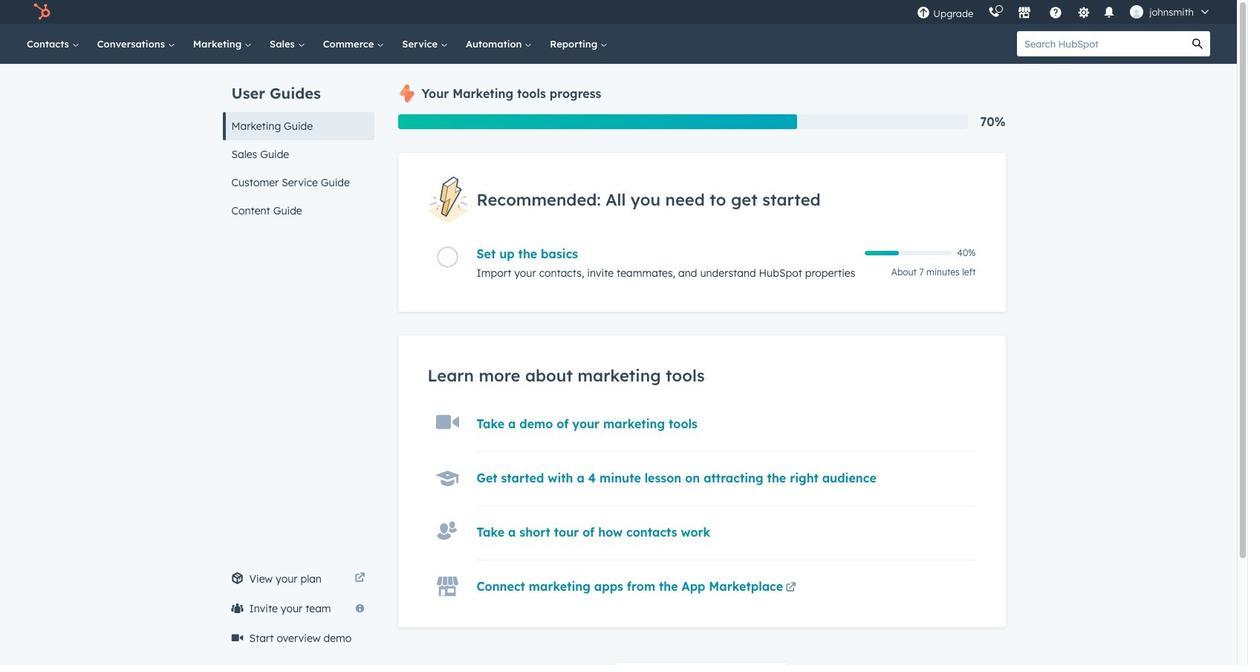 Task type: describe. For each thing, give the bounding box(es) containing it.
[object object] complete progress bar
[[865, 251, 900, 256]]

john smith image
[[1131, 5, 1144, 19]]

Search HubSpot search field
[[1018, 31, 1186, 56]]

user guides element
[[223, 64, 374, 225]]



Task type: locate. For each thing, give the bounding box(es) containing it.
progress bar
[[398, 114, 798, 129]]

marketplaces image
[[1019, 7, 1032, 20]]

menu
[[910, 0, 1220, 24]]

link opens in a new window image
[[355, 571, 365, 589], [355, 574, 365, 585], [786, 581, 796, 598], [786, 584, 796, 595]]



Task type: vqa. For each thing, say whether or not it's contained in the screenshot.
No folder button in the top of the page
no



